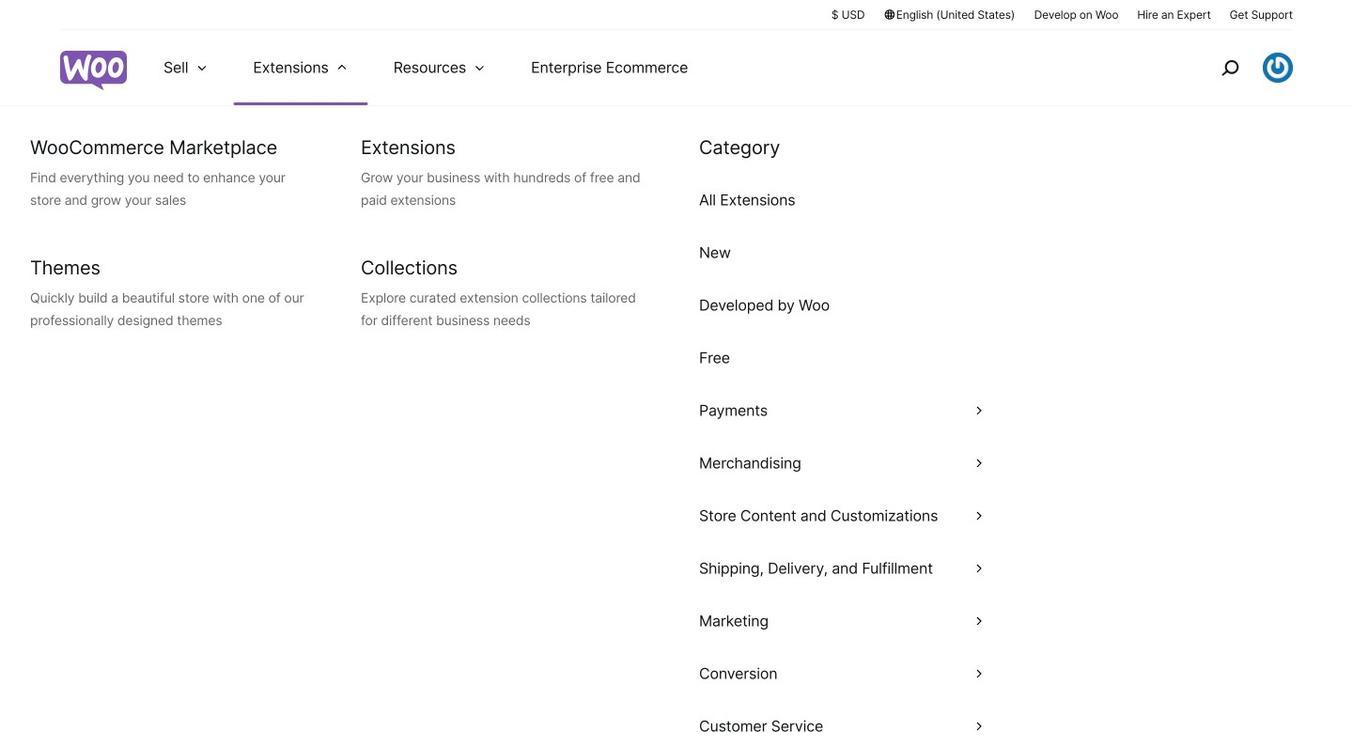 Task type: locate. For each thing, give the bounding box(es) containing it.
service navigation menu element
[[1181, 37, 1293, 98]]



Task type: describe. For each thing, give the bounding box(es) containing it.
open account menu image
[[1263, 53, 1293, 83]]

search image
[[1215, 53, 1245, 83]]



Task type: vqa. For each thing, say whether or not it's contained in the screenshot.
are
no



